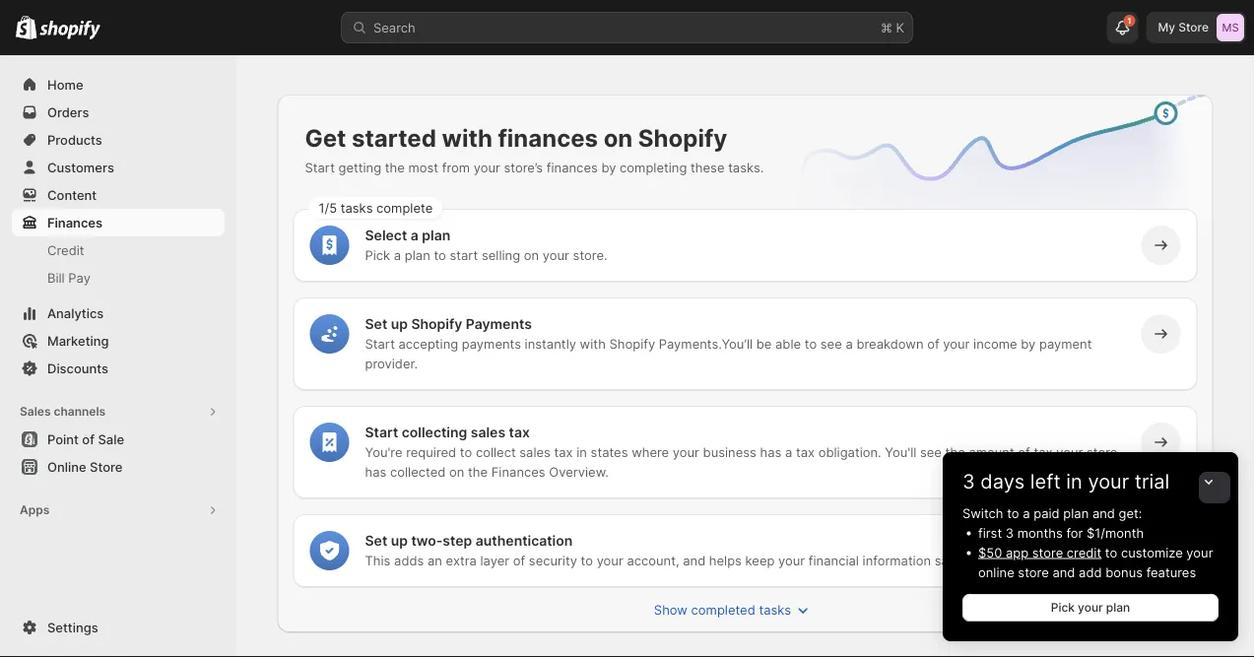 Task type: vqa. For each thing, say whether or not it's contained in the screenshot.


Task type: describe. For each thing, give the bounding box(es) containing it.
paid
[[1034, 506, 1060, 521]]

of inside set up two-step authentication this adds an extra layer of security to your account, and helps keep your financial information safe.
[[513, 553, 526, 568]]

my
[[1159, 20, 1176, 34]]

online store button
[[0, 453, 237, 481]]

tax up collect on the left bottom of page
[[509, 424, 530, 441]]

1/5
[[319, 200, 337, 215]]

to inside select a plan pick a plan to start selling on your store.
[[434, 247, 446, 263]]

your right keep
[[779, 553, 806, 568]]

on inside 'get started with finances on shopify start getting the most from your store's finances by completing these tasks.'
[[604, 123, 633, 152]]

show completed tasks
[[654, 602, 792, 618]]

3 days left in your trial element
[[943, 504, 1239, 642]]

marketing
[[47, 333, 109, 348]]

shopify inside 'get started with finances on shopify start getting the most from your store's finances by completing these tasks.'
[[639, 123, 728, 152]]

select a plan image
[[320, 236, 340, 255]]

apps button
[[12, 497, 225, 524]]

on inside select a plan pick a plan to start selling on your store.
[[524, 247, 539, 263]]

online store
[[47, 459, 123, 475]]

up for two-
[[391, 533, 408, 550]]

keep
[[746, 553, 775, 568]]

store for online store
[[90, 459, 123, 475]]

obligation.
[[819, 445, 882, 460]]

sales channels button
[[12, 398, 225, 426]]

3 inside dropdown button
[[963, 470, 976, 494]]

0 vertical spatial finances
[[498, 123, 598, 152]]

collected
[[390, 464, 446, 480]]

content link
[[12, 181, 225, 209]]

these
[[691, 160, 725, 175]]

helps
[[710, 553, 742, 568]]

up for shopify
[[391, 316, 408, 333]]

customers link
[[12, 154, 225, 181]]

show completed tasks button
[[281, 596, 1186, 624]]

show
[[654, 602, 688, 618]]

see inside set up shopify payments start accepting payments instantly with shopify payments.you'll be able to see a breakdown of your income by payment provider.
[[821, 336, 843, 351]]

plan down select
[[405, 247, 431, 263]]

set for set up shopify payments
[[365, 316, 388, 333]]

1
[[1128, 16, 1132, 26]]

set up two-step authentication image
[[320, 541, 340, 561]]

2 horizontal spatial the
[[946, 445, 966, 460]]

search
[[374, 20, 416, 35]]

1 vertical spatial finances
[[547, 160, 598, 175]]

set up shopify payments start accepting payments instantly with shopify payments.you'll be able to see a breakdown of your income by payment provider.
[[365, 316, 1093, 371]]

store inside to customize your online store and add bonus features
[[1019, 565, 1050, 580]]

discounts
[[47, 361, 108, 376]]

the inside 'get started with finances on shopify start getting the most from your store's finances by completing these tasks.'
[[385, 160, 405, 175]]

security
[[529, 553, 578, 568]]

store.
[[573, 247, 608, 263]]

and for switch to a paid plan and get:
[[1093, 506, 1116, 521]]

tax up left
[[1034, 445, 1053, 460]]

of inside button
[[82, 432, 95, 447]]

your inside set up shopify payments start accepting payments instantly with shopify payments.you'll be able to see a breakdown of your income by payment provider.
[[944, 336, 970, 351]]

to customize your online store and add bonus features
[[979, 545, 1214, 580]]

1 vertical spatial sales
[[520, 445, 551, 460]]

tasks.
[[729, 160, 764, 175]]

set up two-step authentication this adds an extra layer of security to your account, and helps keep your financial information safe.
[[365, 533, 964, 568]]

an
[[428, 553, 443, 568]]

start inside 'get started with finances on shopify start getting the most from your store's finances by completing these tasks.'
[[305, 160, 335, 175]]

days
[[981, 470, 1025, 494]]

store's
[[504, 160, 543, 175]]

completing
[[620, 160, 687, 175]]

complete
[[377, 200, 433, 215]]

get:
[[1119, 506, 1143, 521]]

from
[[442, 160, 470, 175]]

bill
[[47, 270, 65, 285]]

adds
[[394, 553, 424, 568]]

content
[[47, 187, 97, 203]]

$50
[[979, 545, 1003, 560]]

products
[[47, 132, 102, 147]]

to inside set up two-step authentication this adds an extra layer of security to your account, and helps keep your financial information safe.
[[581, 553, 593, 568]]

bill pay
[[47, 270, 91, 285]]

account,
[[627, 553, 680, 568]]

business
[[703, 445, 757, 460]]

apps
[[20, 503, 50, 517]]

set up shopify payments image
[[320, 324, 340, 344]]

tax left obligation.
[[796, 445, 815, 460]]

payment
[[1040, 336, 1093, 351]]

get started with finances on shopify start getting the most from your store's finances by completing these tasks.
[[305, 123, 764, 175]]

1 vertical spatial 3
[[1006, 525, 1014, 541]]

0 horizontal spatial has
[[365, 464, 387, 480]]

overview.
[[549, 464, 609, 480]]

pick your plan
[[1052, 601, 1131, 615]]

a inside start collecting sales tax you're required to collect sales tax in states where your business has a tax obligation. you'll see the amount of tax your store has collected on the finances overview.
[[786, 445, 793, 460]]

for
[[1067, 525, 1084, 541]]

pick your plan link
[[963, 594, 1219, 622]]

switch to a paid plan and get:
[[963, 506, 1143, 521]]

pick inside 3 days left in your trial element
[[1052, 601, 1075, 615]]

financial
[[809, 553, 859, 568]]

customize
[[1122, 545, 1184, 560]]

collect
[[476, 445, 516, 460]]

be
[[757, 336, 772, 351]]

settings
[[47, 620, 98, 635]]

online
[[47, 459, 86, 475]]

your inside to customize your online store and add bonus features
[[1187, 545, 1214, 560]]

my store
[[1159, 20, 1209, 34]]

0 horizontal spatial shopify image
[[16, 15, 37, 39]]

2 vertical spatial shopify
[[610, 336, 656, 351]]

2 vertical spatial the
[[468, 464, 488, 480]]

two-
[[411, 533, 443, 550]]

safe.
[[935, 553, 964, 568]]

of inside start collecting sales tax you're required to collect sales tax in states where your business has a tax obligation. you'll see the amount of tax your store has collected on the finances overview.
[[1019, 445, 1031, 460]]

with inside set up shopify payments start accepting payments instantly with shopify payments.you'll be able to see a breakdown of your income by payment provider.
[[580, 336, 606, 351]]

accepting
[[399, 336, 459, 351]]

home
[[47, 77, 83, 92]]

and for to customize your online store and add bonus features
[[1053, 565, 1076, 580]]

point of sale link
[[12, 426, 225, 453]]

start
[[450, 247, 478, 263]]

start collecting sales tax image
[[320, 433, 340, 452]]

extra
[[446, 553, 477, 568]]

provider.
[[365, 356, 418, 371]]

to inside to customize your online store and add bonus features
[[1106, 545, 1118, 560]]

bill pay link
[[12, 264, 225, 292]]

by inside 'get started with finances on shopify start getting the most from your store's finances by completing these tasks.'
[[602, 160, 617, 175]]

⌘
[[881, 20, 893, 35]]

1 horizontal spatial shopify image
[[40, 20, 101, 40]]

a down select
[[394, 247, 401, 263]]

orders
[[47, 104, 89, 120]]

pick inside select a plan pick a plan to start selling on your store.
[[365, 247, 391, 263]]

finances inside start collecting sales tax you're required to collect sales tax in states where your business has a tax obligation. you'll see the amount of tax your store has collected on the finances overview.
[[492, 464, 546, 480]]

0 horizontal spatial tasks
[[341, 200, 373, 215]]

my store image
[[1217, 14, 1245, 41]]



Task type: locate. For each thing, give the bounding box(es) containing it.
1 horizontal spatial has
[[760, 445, 782, 460]]

payments.you'll
[[659, 336, 753, 351]]

1 horizontal spatial on
[[524, 247, 539, 263]]

1 horizontal spatial see
[[921, 445, 942, 460]]

store inside start collecting sales tax you're required to collect sales tax in states where your business has a tax obligation. you'll see the amount of tax your store has collected on the finances overview.
[[1087, 445, 1118, 460]]

0 vertical spatial 3
[[963, 470, 976, 494]]

2 vertical spatial on
[[449, 464, 465, 480]]

finances
[[498, 123, 598, 152], [547, 160, 598, 175]]

shopify up accepting
[[411, 316, 463, 333]]

0 vertical spatial store
[[1179, 20, 1209, 34]]

features
[[1147, 565, 1197, 580]]

credit link
[[12, 237, 225, 264]]

instantly
[[525, 336, 577, 351]]

1 vertical spatial tasks
[[759, 602, 792, 618]]

the down collect on the left bottom of page
[[468, 464, 488, 480]]

3 days left in your trial
[[963, 470, 1170, 494]]

1 vertical spatial start
[[365, 336, 395, 351]]

0 vertical spatial the
[[385, 160, 405, 175]]

store
[[1087, 445, 1118, 460], [1033, 545, 1064, 560], [1019, 565, 1050, 580]]

most
[[409, 160, 439, 175]]

and inside to customize your online store and add bonus features
[[1053, 565, 1076, 580]]

k
[[897, 20, 905, 35]]

0 horizontal spatial in
[[577, 445, 587, 460]]

0 horizontal spatial by
[[602, 160, 617, 175]]

orders link
[[12, 99, 225, 126]]

1 horizontal spatial in
[[1067, 470, 1083, 494]]

tasks inside button
[[759, 602, 792, 618]]

store up 3 days left in your trial
[[1087, 445, 1118, 460]]

and up $1/month
[[1093, 506, 1116, 521]]

start down get
[[305, 160, 335, 175]]

1 horizontal spatial by
[[1021, 336, 1036, 351]]

1 vertical spatial set
[[365, 533, 388, 550]]

$50 app store credit link
[[979, 545, 1102, 560]]

has right business in the bottom right of the page
[[760, 445, 782, 460]]

1 horizontal spatial sales
[[520, 445, 551, 460]]

settings link
[[12, 614, 225, 642]]

your down add
[[1078, 601, 1104, 615]]

0 vertical spatial with
[[442, 123, 493, 152]]

set
[[365, 316, 388, 333], [365, 533, 388, 550]]

1 vertical spatial see
[[921, 445, 942, 460]]

you're
[[365, 445, 403, 460]]

with up from
[[442, 123, 493, 152]]

2 set from the top
[[365, 533, 388, 550]]

to left start
[[434, 247, 446, 263]]

in inside start collecting sales tax you're required to collect sales tax in states where your business has a tax obligation. you'll see the amount of tax your store has collected on the finances overview.
[[577, 445, 587, 460]]

tasks
[[341, 200, 373, 215], [759, 602, 792, 618]]

credit
[[47, 242, 84, 258]]

2 horizontal spatial and
[[1093, 506, 1116, 521]]

1 horizontal spatial store
[[1179, 20, 1209, 34]]

⌘ k
[[881, 20, 905, 35]]

with right instantly
[[580, 336, 606, 351]]

3 left days
[[963, 470, 976, 494]]

0 horizontal spatial on
[[449, 464, 465, 480]]

1 vertical spatial has
[[365, 464, 387, 480]]

plan up start
[[422, 227, 451, 244]]

1 horizontal spatial finances
[[492, 464, 546, 480]]

1 horizontal spatial and
[[1053, 565, 1076, 580]]

of left sale
[[82, 432, 95, 447]]

by left completing
[[602, 160, 617, 175]]

0 vertical spatial sales
[[471, 424, 506, 441]]

plan inside pick your plan link
[[1107, 601, 1131, 615]]

0 vertical spatial in
[[577, 445, 587, 460]]

has
[[760, 445, 782, 460], [365, 464, 387, 480]]

a left breakdown
[[846, 336, 853, 351]]

1 horizontal spatial 3
[[1006, 525, 1014, 541]]

store for my store
[[1179, 20, 1209, 34]]

0 vertical spatial tasks
[[341, 200, 373, 215]]

point of sale
[[47, 432, 124, 447]]

see inside start collecting sales tax you're required to collect sales tax in states where your business has a tax obligation. you'll see the amount of tax your store has collected on the finances overview.
[[921, 445, 942, 460]]

0 horizontal spatial sales
[[471, 424, 506, 441]]

your inside dropdown button
[[1089, 470, 1130, 494]]

3 right first
[[1006, 525, 1014, 541]]

sale
[[98, 432, 124, 447]]

1 vertical spatial the
[[946, 445, 966, 460]]

sales
[[471, 424, 506, 441], [520, 445, 551, 460]]

0 horizontal spatial and
[[683, 553, 706, 568]]

set for set up two-step authentication
[[365, 533, 388, 550]]

store right my
[[1179, 20, 1209, 34]]

see right the able
[[821, 336, 843, 351]]

pick
[[365, 247, 391, 263], [1052, 601, 1075, 615]]

the left amount on the right
[[946, 445, 966, 460]]

online
[[979, 565, 1015, 580]]

1 vertical spatial in
[[1067, 470, 1083, 494]]

1 horizontal spatial with
[[580, 336, 606, 351]]

sales right collect on the left bottom of page
[[520, 445, 551, 460]]

to right switch
[[1008, 506, 1020, 521]]

$50 app store credit
[[979, 545, 1102, 560]]

tax
[[509, 424, 530, 441], [554, 445, 573, 460], [796, 445, 815, 460], [1034, 445, 1053, 460]]

1 horizontal spatial pick
[[1052, 601, 1075, 615]]

tasks right 1/5
[[341, 200, 373, 215]]

your up get:
[[1089, 470, 1130, 494]]

1 vertical spatial with
[[580, 336, 606, 351]]

store down sale
[[90, 459, 123, 475]]

0 vertical spatial start
[[305, 160, 335, 175]]

the left most in the left top of the page
[[385, 160, 405, 175]]

store down months
[[1033, 545, 1064, 560]]

required
[[406, 445, 457, 460]]

0 horizontal spatial pick
[[365, 247, 391, 263]]

amount
[[969, 445, 1015, 460]]

0 horizontal spatial finances
[[47, 215, 103, 230]]

your up features
[[1187, 545, 1214, 560]]

in up overview.
[[577, 445, 587, 460]]

tasks down keep
[[759, 602, 792, 618]]

0 horizontal spatial the
[[385, 160, 405, 175]]

3
[[963, 470, 976, 494], [1006, 525, 1014, 541]]

0 horizontal spatial store
[[90, 459, 123, 475]]

2 up from the top
[[391, 533, 408, 550]]

your inside 'get started with finances on shopify start getting the most from your store's finances by completing these tasks.'
[[474, 160, 501, 175]]

1 horizontal spatial tasks
[[759, 602, 792, 618]]

pay
[[68, 270, 91, 285]]

to inside start collecting sales tax you're required to collect sales tax in states where your business has a tax obligation. you'll see the amount of tax your store has collected on the finances overview.
[[460, 445, 472, 460]]

line chart image
[[766, 91, 1218, 252]]

plan down "bonus"
[[1107, 601, 1131, 615]]

1 vertical spatial finances
[[492, 464, 546, 480]]

start inside set up shopify payments start accepting payments instantly with shopify payments.you'll be able to see a breakdown of your income by payment provider.
[[365, 336, 395, 351]]

select a plan pick a plan to start selling on your store.
[[365, 227, 608, 263]]

selling
[[482, 247, 521, 263]]

first
[[979, 525, 1003, 541]]

of inside set up shopify payments start accepting payments instantly with shopify payments.you'll be able to see a breakdown of your income by payment provider.
[[928, 336, 940, 351]]

1 up from the top
[[391, 316, 408, 333]]

start
[[305, 160, 335, 175], [365, 336, 395, 351], [365, 424, 398, 441]]

plan
[[422, 227, 451, 244], [405, 247, 431, 263], [1064, 506, 1089, 521], [1107, 601, 1131, 615]]

plan up for
[[1064, 506, 1089, 521]]

1 vertical spatial by
[[1021, 336, 1036, 351]]

2 vertical spatial start
[[365, 424, 398, 441]]

in inside dropdown button
[[1067, 470, 1083, 494]]

0 vertical spatial finances
[[47, 215, 103, 230]]

of down authentication
[[513, 553, 526, 568]]

see right you'll
[[921, 445, 942, 460]]

your left account,
[[597, 553, 624, 568]]

tax up overview.
[[554, 445, 573, 460]]

finances up store's
[[498, 123, 598, 152]]

and left add
[[1053, 565, 1076, 580]]

start up the provider.
[[365, 336, 395, 351]]

store
[[1179, 20, 1209, 34], [90, 459, 123, 475]]

1 vertical spatial on
[[524, 247, 539, 263]]

1 vertical spatial up
[[391, 533, 408, 550]]

has down you're
[[365, 464, 387, 480]]

0 vertical spatial by
[[602, 160, 617, 175]]

where
[[632, 445, 669, 460]]

to inside set up shopify payments start accepting payments instantly with shopify payments.you'll be able to see a breakdown of your income by payment provider.
[[805, 336, 817, 351]]

products link
[[12, 126, 225, 154]]

point
[[47, 432, 79, 447]]

1 vertical spatial store
[[1033, 545, 1064, 560]]

shopify left payments.you'll
[[610, 336, 656, 351]]

store down $50 app store credit
[[1019, 565, 1050, 580]]

up up the adds
[[391, 533, 408, 550]]

online store link
[[12, 453, 225, 481]]

bonus
[[1106, 565, 1143, 580]]

0 vertical spatial set
[[365, 316, 388, 333]]

0 vertical spatial pick
[[365, 247, 391, 263]]

sales channels
[[20, 405, 106, 419]]

finances down content
[[47, 215, 103, 230]]

collecting
[[402, 424, 467, 441]]

shopify
[[639, 123, 728, 152], [411, 316, 463, 333], [610, 336, 656, 351]]

your left the income
[[944, 336, 970, 351]]

0 vertical spatial has
[[760, 445, 782, 460]]

of right breakdown
[[928, 336, 940, 351]]

getting
[[339, 160, 382, 175]]

app
[[1006, 545, 1029, 560]]

by right the income
[[1021, 336, 1036, 351]]

states
[[591, 445, 628, 460]]

home link
[[12, 71, 225, 99]]

payments
[[462, 336, 521, 351]]

1 vertical spatial pick
[[1052, 601, 1075, 615]]

see
[[821, 336, 843, 351], [921, 445, 942, 460]]

analytics link
[[12, 300, 225, 327]]

1 vertical spatial shopify
[[411, 316, 463, 333]]

on right selling
[[524, 247, 539, 263]]

by inside set up shopify payments start accepting payments instantly with shopify payments.you'll be able to see a breakdown of your income by payment provider.
[[1021, 336, 1036, 351]]

0 horizontal spatial see
[[821, 336, 843, 351]]

first 3 months for $1/month
[[979, 525, 1145, 541]]

to right the able
[[805, 336, 817, 351]]

set inside set up two-step authentication this adds an extra layer of security to your account, and helps keep your financial information safe.
[[365, 533, 388, 550]]

step
[[443, 533, 472, 550]]

income
[[974, 336, 1018, 351]]

2 horizontal spatial on
[[604, 123, 633, 152]]

1 vertical spatial store
[[90, 459, 123, 475]]

1/5 tasks complete
[[319, 200, 433, 215]]

your left store.
[[543, 247, 570, 263]]

to down $1/month
[[1106, 545, 1118, 560]]

0 vertical spatial see
[[821, 336, 843, 351]]

shopify up these
[[639, 123, 728, 152]]

add
[[1079, 565, 1103, 580]]

your inside select a plan pick a plan to start selling on your store.
[[543, 247, 570, 263]]

discounts link
[[12, 355, 225, 382]]

up up accepting
[[391, 316, 408, 333]]

0 vertical spatial shopify
[[639, 123, 728, 152]]

left
[[1031, 470, 1061, 494]]

of right amount on the right
[[1019, 445, 1031, 460]]

0 horizontal spatial 3
[[963, 470, 976, 494]]

pick down to customize your online store and add bonus features on the right of page
[[1052, 601, 1075, 615]]

0 vertical spatial store
[[1087, 445, 1118, 460]]

a right business in the bottom right of the page
[[786, 445, 793, 460]]

to left collect on the left bottom of page
[[460, 445, 472, 460]]

set inside set up shopify payments start accepting payments instantly with shopify payments.you'll be able to see a breakdown of your income by payment provider.
[[365, 316, 388, 333]]

set up the provider.
[[365, 316, 388, 333]]

with inside 'get started with finances on shopify start getting the most from your store's finances by completing these tasks.'
[[442, 123, 493, 152]]

payments
[[466, 316, 532, 333]]

finances down collect on the left bottom of page
[[492, 464, 546, 480]]

authentication
[[476, 533, 573, 550]]

on down required
[[449, 464, 465, 480]]

credit
[[1067, 545, 1102, 560]]

started
[[352, 123, 437, 152]]

to right security
[[581, 553, 593, 568]]

0 horizontal spatial with
[[442, 123, 493, 152]]

finances right store's
[[547, 160, 598, 175]]

start collecting sales tax you're required to collect sales tax in states where your business has a tax obligation. you'll see the amount of tax your store has collected on the finances overview.
[[365, 424, 1118, 480]]

your right from
[[474, 160, 501, 175]]

store inside button
[[90, 459, 123, 475]]

up inside set up shopify payments start accepting payments instantly with shopify payments.you'll be able to see a breakdown of your income by payment provider.
[[391, 316, 408, 333]]

start up you're
[[365, 424, 398, 441]]

1 set from the top
[[365, 316, 388, 333]]

0 vertical spatial up
[[391, 316, 408, 333]]

get
[[305, 123, 346, 152]]

shopify image
[[16, 15, 37, 39], [40, 20, 101, 40]]

trial
[[1135, 470, 1170, 494]]

your up 3 days left in your trial
[[1057, 445, 1084, 460]]

to
[[434, 247, 446, 263], [805, 336, 817, 351], [460, 445, 472, 460], [1008, 506, 1020, 521], [1106, 545, 1118, 560], [581, 553, 593, 568]]

$1/month
[[1087, 525, 1145, 541]]

start inside start collecting sales tax you're required to collect sales tax in states where your business has a tax obligation. you'll see the amount of tax your store has collected on the finances overview.
[[365, 424, 398, 441]]

switch
[[963, 506, 1004, 521]]

up inside set up two-step authentication this adds an extra layer of security to your account, and helps keep your financial information safe.
[[391, 533, 408, 550]]

up
[[391, 316, 408, 333], [391, 533, 408, 550]]

2 vertical spatial store
[[1019, 565, 1050, 580]]

a inside set up shopify payments start accepting payments instantly with shopify payments.you'll be able to see a breakdown of your income by payment provider.
[[846, 336, 853, 351]]

0 vertical spatial on
[[604, 123, 633, 152]]

and left helps
[[683, 553, 706, 568]]

breakdown
[[857, 336, 924, 351]]

a left the paid
[[1023, 506, 1031, 521]]

your right "where"
[[673, 445, 700, 460]]

customers
[[47, 160, 114, 175]]

and inside set up two-step authentication this adds an extra layer of security to your account, and helps keep your financial information safe.
[[683, 553, 706, 568]]

set up this
[[365, 533, 388, 550]]

pick down select
[[365, 247, 391, 263]]

sales up collect on the left bottom of page
[[471, 424, 506, 441]]

on up completing
[[604, 123, 633, 152]]

able
[[776, 336, 801, 351]]

in
[[577, 445, 587, 460], [1067, 470, 1083, 494]]

on inside start collecting sales tax you're required to collect sales tax in states where your business has a tax obligation. you'll see the amount of tax your store has collected on the finances overview.
[[449, 464, 465, 480]]

this
[[365, 553, 391, 568]]

a right select
[[411, 227, 419, 244]]

in right left
[[1067, 470, 1083, 494]]

1 horizontal spatial the
[[468, 464, 488, 480]]

layer
[[481, 553, 510, 568]]



